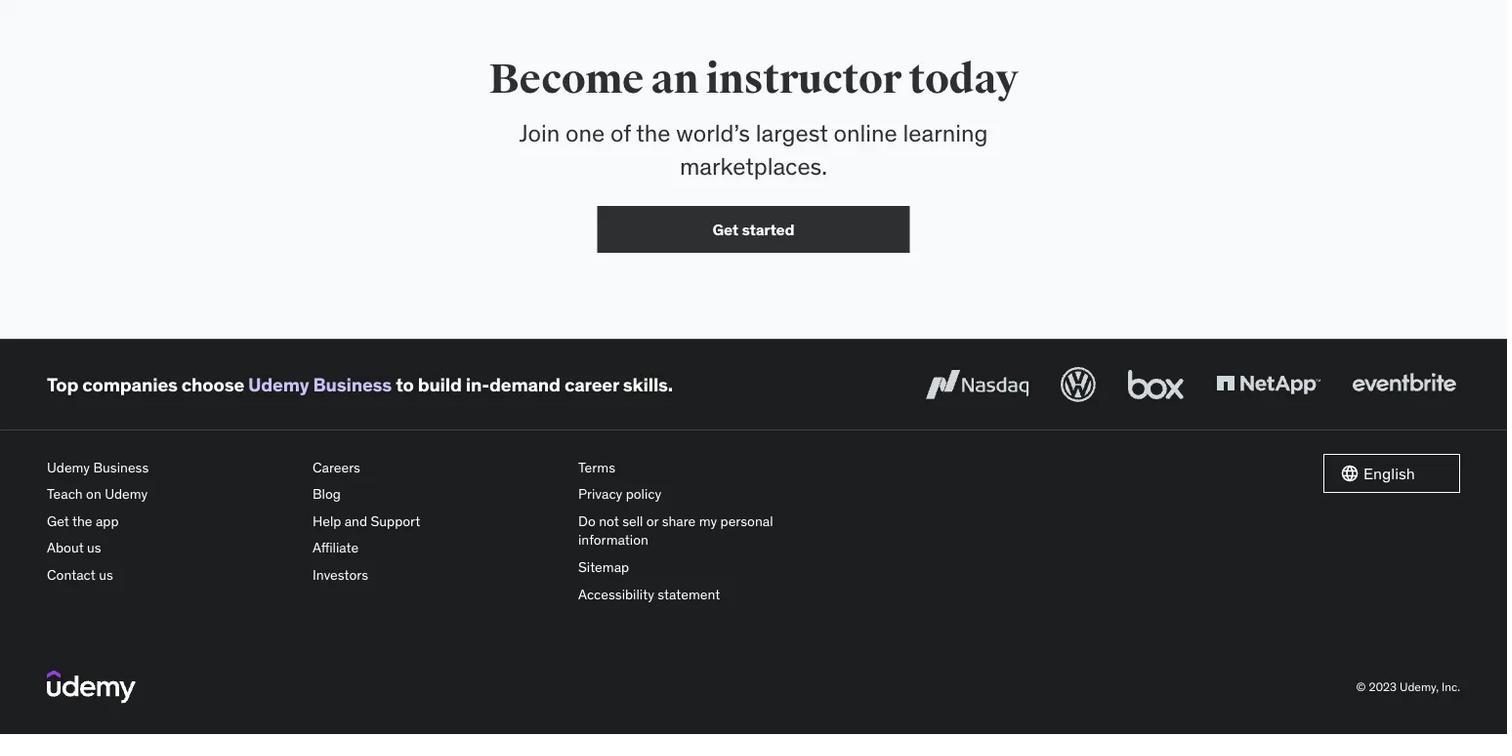 Task type: vqa. For each thing, say whether or not it's contained in the screenshot.
18,835 students to the right
no



Task type: describe. For each thing, give the bounding box(es) containing it.
marketplaces.
[[680, 152, 828, 181]]

privacy
[[578, 486, 623, 504]]

netapp image
[[1213, 364, 1325, 407]]

of
[[611, 119, 631, 148]]

1 vertical spatial udemy business link
[[47, 455, 297, 482]]

teach on udemy link
[[47, 482, 297, 509]]

2023
[[1369, 680, 1397, 695]]

investors
[[313, 567, 368, 585]]

statement
[[658, 586, 720, 604]]

do
[[578, 513, 596, 531]]

inc.
[[1442, 680, 1461, 695]]

investors link
[[313, 563, 563, 590]]

0 vertical spatial us
[[87, 540, 101, 558]]

2 horizontal spatial udemy
[[248, 373, 309, 397]]

business inside the udemy business teach on udemy get the app about us contact us
[[93, 459, 149, 477]]

teach
[[47, 486, 83, 504]]

0 vertical spatial udemy business link
[[248, 373, 392, 397]]

sitemap
[[578, 559, 629, 577]]

or
[[647, 513, 659, 531]]

app
[[96, 513, 119, 531]]

© 2023 udemy, inc.
[[1357, 680, 1461, 695]]

one
[[566, 119, 605, 148]]

get inside the udemy business teach on udemy get the app about us contact us
[[47, 513, 69, 531]]

and
[[345, 513, 367, 531]]

policy
[[626, 486, 662, 504]]

not
[[599, 513, 619, 531]]

1 vertical spatial us
[[99, 567, 113, 585]]

©
[[1357, 680, 1366, 695]]

learning
[[903, 119, 988, 148]]

personal
[[721, 513, 773, 531]]

contact
[[47, 567, 96, 585]]

share
[[662, 513, 696, 531]]

world's
[[676, 119, 750, 148]]

help
[[313, 513, 341, 531]]

blog
[[313, 486, 341, 504]]

get started
[[713, 220, 795, 240]]

accessibility
[[578, 586, 655, 604]]

sitemap link
[[578, 555, 829, 582]]

instructor
[[706, 54, 902, 105]]

today
[[909, 54, 1019, 105]]

terms link
[[578, 455, 829, 482]]

accessibility statement link
[[578, 582, 829, 609]]

join one of the world's largest online learning marketplaces.
[[519, 119, 988, 181]]

on
[[86, 486, 101, 504]]



Task type: locate. For each thing, give the bounding box(es) containing it.
get started link
[[597, 207, 910, 254]]

1 vertical spatial udemy
[[47, 459, 90, 477]]

careers blog help and support affiliate investors
[[313, 459, 420, 585]]

1 vertical spatial the
[[72, 513, 92, 531]]

eventbrite image
[[1348, 364, 1461, 407]]

0 horizontal spatial get
[[47, 513, 69, 531]]

udemy
[[248, 373, 309, 397], [47, 459, 90, 477], [105, 486, 148, 504]]

udemy business link up get the app link
[[47, 455, 297, 482]]

english button
[[1324, 455, 1461, 494]]

the inside join one of the world's largest online learning marketplaces.
[[636, 119, 671, 148]]

become
[[489, 54, 644, 105]]

top
[[47, 373, 78, 397]]

1 vertical spatial business
[[93, 459, 149, 477]]

to
[[396, 373, 414, 397]]

build
[[418, 373, 462, 397]]

udemy business link
[[248, 373, 392, 397], [47, 455, 297, 482]]

business
[[313, 373, 392, 397], [93, 459, 149, 477]]

udemy up teach
[[47, 459, 90, 477]]

get down teach
[[47, 513, 69, 531]]

get left "started"
[[713, 220, 739, 240]]

2 vertical spatial udemy
[[105, 486, 148, 504]]

small image
[[1341, 465, 1360, 484]]

0 vertical spatial get
[[713, 220, 739, 240]]

sell
[[623, 513, 643, 531]]

privacy policy link
[[578, 482, 829, 509]]

affiliate link
[[313, 536, 563, 563]]

get
[[713, 220, 739, 240], [47, 513, 69, 531]]

nasdaq image
[[921, 364, 1034, 407]]

us
[[87, 540, 101, 558], [99, 567, 113, 585]]

the inside the udemy business teach on udemy get the app about us contact us
[[72, 513, 92, 531]]

0 horizontal spatial udemy
[[47, 459, 90, 477]]

0 vertical spatial business
[[313, 373, 392, 397]]

contact us link
[[47, 563, 297, 590]]

my
[[699, 513, 717, 531]]

us right the contact
[[99, 567, 113, 585]]

1 horizontal spatial get
[[713, 220, 739, 240]]

the
[[636, 119, 671, 148], [72, 513, 92, 531]]

an
[[651, 54, 699, 105]]

1 horizontal spatial udemy
[[105, 486, 148, 504]]

udemy right on
[[105, 486, 148, 504]]

the left app
[[72, 513, 92, 531]]

business left the to
[[313, 373, 392, 397]]

0 vertical spatial udemy
[[248, 373, 309, 397]]

about us link
[[47, 536, 297, 563]]

do not sell or share my personal information button
[[578, 509, 829, 555]]

top companies choose udemy business to build in-demand career skills.
[[47, 373, 673, 397]]

get the app link
[[47, 509, 297, 536]]

demand
[[489, 373, 561, 397]]

udemy right the choose
[[248, 373, 309, 397]]

career
[[565, 373, 619, 397]]

companies
[[82, 373, 178, 397]]

skills.
[[623, 373, 673, 397]]

0 vertical spatial the
[[636, 119, 671, 148]]

business up on
[[93, 459, 149, 477]]

choose
[[182, 373, 244, 397]]

udemy business link up careers
[[248, 373, 392, 397]]

volkswagen image
[[1057, 364, 1100, 407]]

affiliate
[[313, 540, 359, 558]]

1 vertical spatial get
[[47, 513, 69, 531]]

us right the "about"
[[87, 540, 101, 558]]

largest
[[756, 119, 828, 148]]

careers link
[[313, 455, 563, 482]]

box image
[[1124, 364, 1189, 407]]

terms privacy policy do not sell or share my personal information sitemap accessibility statement
[[578, 459, 773, 604]]

terms
[[578, 459, 616, 477]]

blog link
[[313, 482, 563, 509]]

udemy image
[[47, 671, 136, 705]]

0 horizontal spatial the
[[72, 513, 92, 531]]

help and support link
[[313, 509, 563, 536]]

join
[[519, 119, 560, 148]]

english
[[1364, 464, 1416, 484]]

in-
[[466, 373, 489, 397]]

1 horizontal spatial the
[[636, 119, 671, 148]]

about
[[47, 540, 84, 558]]

support
[[371, 513, 420, 531]]

udemy,
[[1400, 680, 1439, 695]]

online
[[834, 119, 898, 148]]

the right of
[[636, 119, 671, 148]]

udemy business teach on udemy get the app about us contact us
[[47, 459, 149, 585]]

started
[[742, 220, 795, 240]]

careers
[[313, 459, 360, 477]]

information
[[578, 532, 649, 550]]

0 horizontal spatial business
[[93, 459, 149, 477]]

1 horizontal spatial business
[[313, 373, 392, 397]]

become an instructor today
[[489, 54, 1019, 105]]



